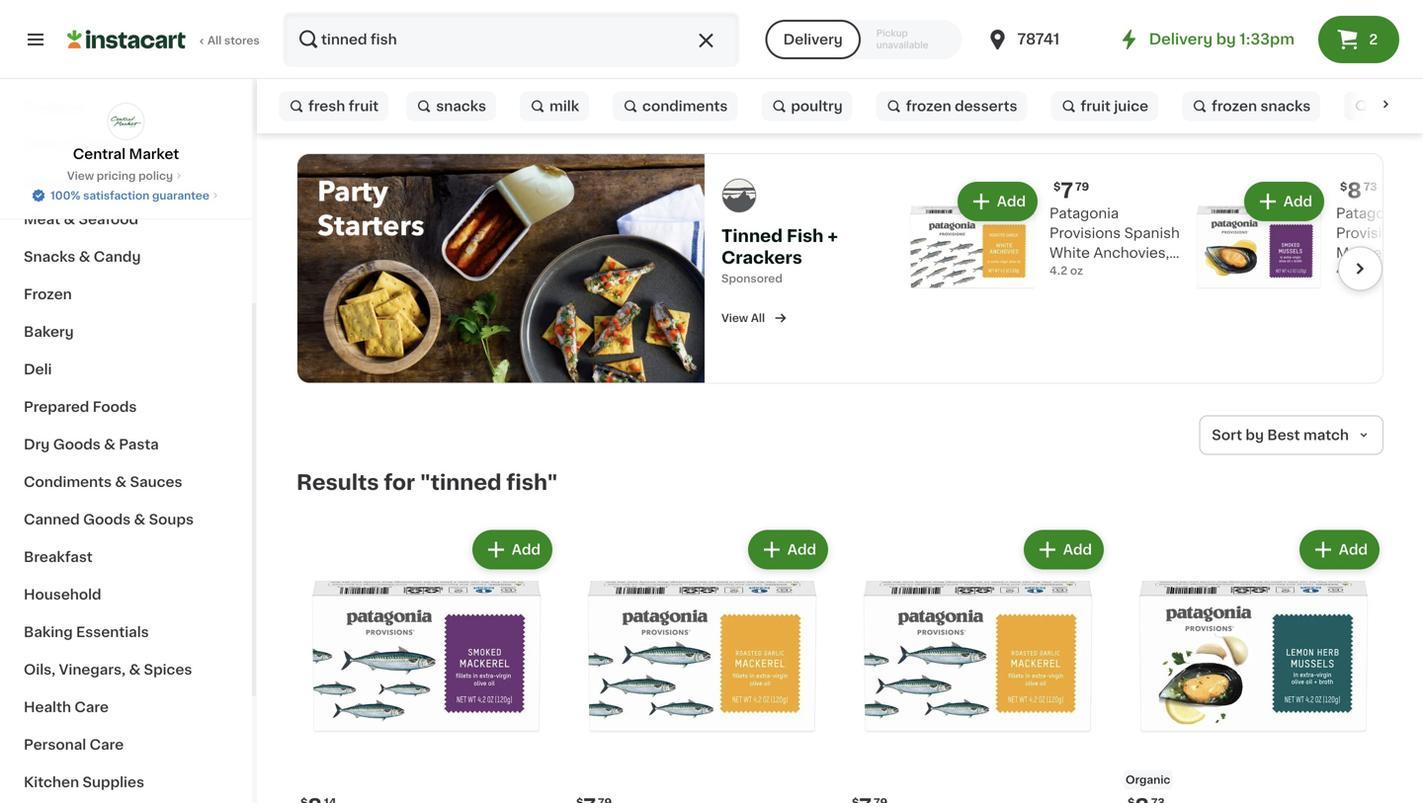 Task type: describe. For each thing, give the bounding box(es) containing it.
pasta
[[119, 438, 159, 452]]

fish"
[[507, 473, 558, 494]]

view all
[[722, 313, 765, 324]]

oz
[[1071, 265, 1084, 276]]

78741
[[1018, 32, 1060, 46]]

2
[[1370, 33, 1379, 46]]

4.2
[[1050, 265, 1068, 276]]

soups
[[149, 513, 194, 527]]

market
[[129, 147, 179, 161]]

circular pixel art of a grey mountain range with clouds behind it. image
[[722, 178, 757, 213]]

& inside 'link'
[[79, 250, 90, 264]]

snacks inside snacks link
[[436, 99, 486, 113]]

$ 8 73
[[1341, 180, 1378, 201]]

anchovies,
[[1094, 246, 1170, 260]]

100% satisfaction guarantee button
[[31, 184, 221, 204]]

goods for dry
[[53, 438, 101, 452]]

milk link
[[520, 87, 589, 126]]

sort
[[1213, 429, 1243, 443]]

delivery for delivery by 1:33pm
[[1150, 32, 1213, 46]]

bakery
[[24, 325, 74, 339]]

poultry link
[[762, 87, 853, 126]]

organic
[[1126, 775, 1171, 786]]

oils,
[[24, 663, 56, 677]]

condiments link
[[613, 87, 738, 126]]

prepared foods link
[[12, 389, 240, 426]]

deli
[[24, 363, 52, 377]]

central market link
[[73, 103, 179, 164]]

sort by best match
[[1213, 429, 1350, 443]]

white
[[1050, 246, 1091, 260]]

frozen snacks
[[1212, 99, 1311, 113]]

deli link
[[12, 351, 240, 389]]

prepare link
[[1345, 87, 1424, 126]]

foods
[[93, 400, 137, 414]]

kitchen supplies
[[24, 776, 144, 790]]

4.2 oz
[[1050, 265, 1084, 276]]

kitchen
[[24, 776, 79, 790]]

candy
[[94, 250, 141, 264]]

health care link
[[12, 689, 240, 727]]

1:33pm
[[1240, 32, 1295, 46]]

2 product group from the left
[[573, 527, 833, 804]]

delivery by 1:33pm
[[1150, 32, 1295, 46]]

fruit inside "link"
[[1081, 99, 1111, 113]]

prepare
[[1375, 99, 1424, 113]]

add for third product group from the right
[[788, 544, 817, 557]]

kitchen supplies link
[[12, 764, 240, 802]]

Search field
[[285, 14, 738, 65]]

for
[[384, 473, 415, 494]]

& left sauces
[[115, 476, 127, 489]]

vinegars,
[[59, 663, 126, 677]]

dry goods & pasta
[[24, 438, 159, 452]]

view for view pricing policy
[[67, 171, 94, 181]]

oils, vinegars, & spices
[[24, 663, 192, 677]]

service type group
[[766, 20, 963, 59]]

health care
[[24, 701, 109, 715]]

$ 7 79
[[1054, 180, 1090, 201]]

meat
[[24, 213, 60, 226]]

frozen link
[[12, 276, 240, 313]]

dry
[[24, 438, 50, 452]]

add button for 4th product group from the left
[[1302, 533, 1378, 568]]

& left 'soups'
[[134, 513, 146, 527]]

canned goods & soups
[[24, 513, 194, 527]]

7
[[1061, 180, 1074, 201]]

canned goods & soups link
[[12, 501, 240, 539]]

tinned
[[722, 228, 783, 245]]

frozen for frozen snacks
[[1212, 99, 1258, 113]]

policy
[[138, 171, 173, 181]]

milk
[[550, 99, 579, 113]]

snacks link
[[407, 87, 496, 126]]

seafood
[[79, 213, 138, 226]]

3 product group from the left
[[848, 527, 1108, 804]]

1 fruit from the left
[[349, 99, 379, 113]]

all stores link
[[67, 12, 261, 67]]

spo
[[722, 273, 744, 284]]

1 vertical spatial all
[[751, 313, 765, 324]]

"tinned
[[420, 473, 502, 494]]

baking
[[24, 626, 73, 640]]

add for 4th product group from the left
[[1340, 544, 1368, 557]]

instacart logo image
[[67, 28, 186, 51]]

meat & seafood link
[[12, 201, 240, 238]]

eggs
[[80, 137, 116, 151]]

baking essentials
[[24, 626, 149, 640]]

guarantee
[[152, 190, 210, 201]]

frozen desserts link
[[877, 87, 1028, 126]]

spices
[[144, 663, 192, 677]]

all inside all stores link
[[208, 35, 222, 46]]

fresh fruit link
[[279, 87, 389, 126]]

organic button
[[1124, 527, 1384, 804]]

$ for 7
[[1054, 181, 1061, 192]]



Task type: locate. For each thing, give the bounding box(es) containing it.
1 horizontal spatial all
[[751, 313, 765, 324]]

snacks
[[436, 99, 486, 113], [1261, 99, 1311, 113]]

1 horizontal spatial patagonia
[[1337, 206, 1406, 220]]

1 vertical spatial care
[[90, 739, 124, 752]]

2 snacks from the left
[[1261, 99, 1311, 113]]

frozen
[[906, 99, 952, 113], [1212, 99, 1258, 113]]

provisions left s
[[1337, 226, 1408, 240]]

0 horizontal spatial patagonia
[[1050, 206, 1119, 220]]

prepared foods
[[24, 400, 137, 414]]

$ left 79 on the top right
[[1054, 181, 1061, 192]]

Best match Sort by field
[[1200, 416, 1384, 456]]

1 product group from the left
[[297, 527, 557, 804]]

$
[[1054, 181, 1061, 192], [1341, 181, 1348, 192]]

snacks down search 'field'
[[436, 99, 486, 113]]

goods down condiments & sauces in the bottom left of the page
[[83, 513, 131, 527]]

1 vertical spatial view
[[722, 313, 749, 324]]

0 horizontal spatial by
[[1217, 32, 1237, 46]]

fruit left juice
[[1081, 99, 1111, 113]]

2 button
[[1319, 16, 1400, 63]]

patagonia down $ 8 73
[[1337, 206, 1406, 220]]

0 horizontal spatial $
[[1054, 181, 1061, 192]]

$ for 8
[[1341, 181, 1348, 192]]

by left 1:33pm
[[1217, 32, 1237, 46]]

fresh fruit
[[308, 99, 379, 113]]

view pricing policy link
[[67, 168, 185, 184]]

breakfast
[[24, 551, 93, 565]]

1 provisions from the left
[[1050, 226, 1121, 240]]

1 frozen from the left
[[906, 99, 952, 113]]

goods inside dry goods & pasta link
[[53, 438, 101, 452]]

0 horizontal spatial provisions
[[1050, 226, 1121, 240]]

$ left "73"
[[1341, 181, 1348, 192]]

delivery left 1:33pm
[[1150, 32, 1213, 46]]

frozen
[[24, 288, 72, 302]]

& down the "100%"
[[64, 213, 75, 226]]

fish
[[787, 228, 824, 245]]

snacks inside frozen snacks link
[[1261, 99, 1311, 113]]

100%
[[51, 190, 81, 201]]

patagonia down '$ 7 79'
[[1050, 206, 1119, 220]]

1 horizontal spatial frozen
[[1212, 99, 1258, 113]]

poultry
[[791, 99, 843, 113]]

condiments
[[643, 99, 728, 113]]

provisions inside 'patagonia provisions spanish white anchovies, roasted garlic'
[[1050, 226, 1121, 240]]

delivery by 1:33pm link
[[1118, 28, 1295, 51]]

best
[[1268, 429, 1301, 443]]

&
[[66, 137, 77, 151], [64, 213, 75, 226], [79, 250, 90, 264], [104, 438, 116, 452], [115, 476, 127, 489], [134, 513, 146, 527], [129, 663, 141, 677]]

add button for first product group from left
[[474, 533, 551, 568]]

79
[[1076, 181, 1090, 192]]

a flat-lay of a table, showing a bowl of salted crackers, an opened can of anchovies, fresh cilantro, and a plate with appetizers made of crackers, anchovies, and diced tomato. the headline "party starters" is featured in the upper left-hand side. image
[[298, 154, 705, 383]]

1 patagonia from the left
[[1050, 206, 1119, 220]]

nsored
[[744, 273, 783, 284]]

0 horizontal spatial delivery
[[784, 33, 843, 46]]

care up supplies
[[90, 739, 124, 752]]

dairy & eggs
[[24, 137, 116, 151]]

snacks & candy
[[24, 250, 141, 264]]

delivery inside button
[[784, 33, 843, 46]]

1 horizontal spatial delivery
[[1150, 32, 1213, 46]]

patagonia inside patagonia provisions s 4.2 oz
[[1337, 206, 1406, 220]]

0 horizontal spatial all
[[208, 35, 222, 46]]

1 vertical spatial goods
[[83, 513, 131, 527]]

recommended searches element
[[273, 79, 1424, 133]]

care down vinegars,
[[75, 701, 109, 715]]

breakfast link
[[12, 539, 240, 576]]

frozen down delivery by 1:33pm
[[1212, 99, 1258, 113]]

2 $ from the left
[[1341, 181, 1348, 192]]

& left candy
[[79, 250, 90, 264]]

& left pasta
[[104, 438, 116, 452]]

4 product group from the left
[[1124, 527, 1384, 804]]

dairy & eggs link
[[12, 126, 240, 163]]

100% satisfaction guarantee
[[51, 190, 210, 201]]

goods inside canned goods & soups link
[[83, 513, 131, 527]]

provisions inside patagonia provisions s 4.2 oz
[[1337, 226, 1408, 240]]

delivery up "poultry" at the right top of page
[[784, 33, 843, 46]]

0 horizontal spatial fruit
[[349, 99, 379, 113]]

add
[[997, 195, 1026, 208], [1284, 195, 1313, 208], [512, 544, 541, 557], [788, 544, 817, 557], [1064, 544, 1093, 557], [1340, 544, 1368, 557]]

all stores
[[208, 35, 260, 46]]

care for personal care
[[90, 739, 124, 752]]

pricing
[[97, 171, 136, 181]]

frozen desserts
[[906, 99, 1018, 113]]

delivery button
[[766, 20, 861, 59]]

patagonia for patagonia provisions s 4.2 oz
[[1337, 206, 1406, 220]]

add button
[[960, 184, 1036, 219], [1247, 184, 1323, 219], [474, 533, 551, 568], [750, 533, 827, 568], [1026, 533, 1102, 568], [1302, 533, 1378, 568]]

frozen left desserts
[[906, 99, 952, 113]]

by for delivery
[[1217, 32, 1237, 46]]

1 vertical spatial by
[[1246, 429, 1265, 443]]

& left eggs
[[66, 137, 77, 151]]

baking essentials link
[[12, 614, 240, 652]]

condiments
[[24, 476, 112, 489]]

beverages
[[24, 175, 99, 189]]

personal care
[[24, 739, 124, 752]]

$ inside '$ 7 79'
[[1054, 181, 1061, 192]]

1 $ from the left
[[1054, 181, 1061, 192]]

snacks & candy link
[[12, 238, 240, 276]]

add button for third product group from the right
[[750, 533, 827, 568]]

+
[[828, 228, 838, 245]]

central market logo image
[[107, 103, 145, 140]]

& left the spices
[[129, 663, 141, 677]]

0 vertical spatial care
[[75, 701, 109, 715]]

0 horizontal spatial snacks
[[436, 99, 486, 113]]

0 vertical spatial view
[[67, 171, 94, 181]]

patagonia for patagonia provisions spanish white anchovies, roasted garlic
[[1050, 206, 1119, 220]]

prepared
[[24, 400, 89, 414]]

central
[[73, 147, 126, 161]]

1 horizontal spatial provisions
[[1337, 226, 1408, 240]]

78741 button
[[986, 12, 1105, 67]]

2 fruit from the left
[[1081, 99, 1111, 113]]

by for sort
[[1246, 429, 1265, 443]]

0 horizontal spatial view
[[67, 171, 94, 181]]

canned
[[24, 513, 80, 527]]

snacks down 1:33pm
[[1261, 99, 1311, 113]]

all down nsored
[[751, 313, 765, 324]]

fruit
[[349, 99, 379, 113], [1081, 99, 1111, 113]]

add for second product group from right
[[1064, 544, 1093, 557]]

stores
[[224, 35, 260, 46]]

juice
[[1115, 99, 1149, 113]]

patagonia inside 'patagonia provisions spanish white anchovies, roasted garlic'
[[1050, 206, 1119, 220]]

match
[[1304, 429, 1350, 443]]

None search field
[[283, 12, 740, 67]]

goods down "prepared foods"
[[53, 438, 101, 452]]

supplies
[[83, 776, 144, 790]]

0 vertical spatial by
[[1217, 32, 1237, 46]]

dry goods & pasta link
[[12, 426, 240, 464]]

view pricing policy
[[67, 171, 173, 181]]

fruit right fresh
[[349, 99, 379, 113]]

delivery for delivery
[[784, 33, 843, 46]]

1 horizontal spatial by
[[1246, 429, 1265, 443]]

add button for second product group from right
[[1026, 533, 1102, 568]]

$ inside $ 8 73
[[1341, 181, 1348, 192]]

all left stores
[[208, 35, 222, 46]]

fruit juice
[[1081, 99, 1149, 113]]

personal care link
[[12, 727, 240, 764]]

1 horizontal spatial snacks
[[1261, 99, 1311, 113]]

by right the sort
[[1246, 429, 1265, 443]]

goods for canned
[[83, 513, 131, 527]]

essentials
[[76, 626, 149, 640]]

provisions for s
[[1337, 226, 1408, 240]]

care for health care
[[75, 701, 109, 715]]

goods
[[53, 438, 101, 452], [83, 513, 131, 527]]

sauces
[[130, 476, 182, 489]]

produce
[[24, 100, 84, 114]]

garlic
[[1112, 266, 1153, 280]]

by inside field
[[1246, 429, 1265, 443]]

product group
[[297, 527, 557, 804], [573, 527, 833, 804], [848, 527, 1108, 804], [1124, 527, 1384, 804]]

provisions for spanish
[[1050, 226, 1121, 240]]

1 horizontal spatial $
[[1341, 181, 1348, 192]]

0 vertical spatial all
[[208, 35, 222, 46]]

condiments & sauces link
[[12, 464, 240, 501]]

household
[[24, 588, 101, 602]]

0 horizontal spatial frozen
[[906, 99, 952, 113]]

view up the "100%"
[[67, 171, 94, 181]]

patagonia
[[1050, 206, 1119, 220], [1337, 206, 1406, 220]]

1 snacks from the left
[[436, 99, 486, 113]]

1 horizontal spatial view
[[722, 313, 749, 324]]

frozen for frozen desserts
[[906, 99, 952, 113]]

2 provisions from the left
[[1337, 226, 1408, 240]]

patagonia provisions spanish white anchovies, roasted garlic
[[1050, 206, 1180, 280]]

add for first product group from left
[[512, 544, 541, 557]]

2 patagonia from the left
[[1337, 206, 1406, 220]]

2 frozen from the left
[[1212, 99, 1258, 113]]

8
[[1348, 180, 1362, 201]]

1 horizontal spatial fruit
[[1081, 99, 1111, 113]]

results
[[297, 473, 379, 494]]

provisions up white on the right top of the page
[[1050, 226, 1121, 240]]

central market
[[73, 147, 179, 161]]

delivery
[[1150, 32, 1213, 46], [784, 33, 843, 46]]

view down spo
[[722, 313, 749, 324]]

0 vertical spatial goods
[[53, 438, 101, 452]]

fruit juice link
[[1052, 87, 1159, 126]]

fresh
[[308, 99, 345, 113]]

frozen snacks link
[[1183, 87, 1321, 126]]

care
[[75, 701, 109, 715], [90, 739, 124, 752]]

view for view all
[[722, 313, 749, 324]]

beverages link
[[12, 163, 240, 201]]

personal
[[24, 739, 86, 752]]



Task type: vqa. For each thing, say whether or not it's contained in the screenshot.
leftmost the 'Patagonia'
yes



